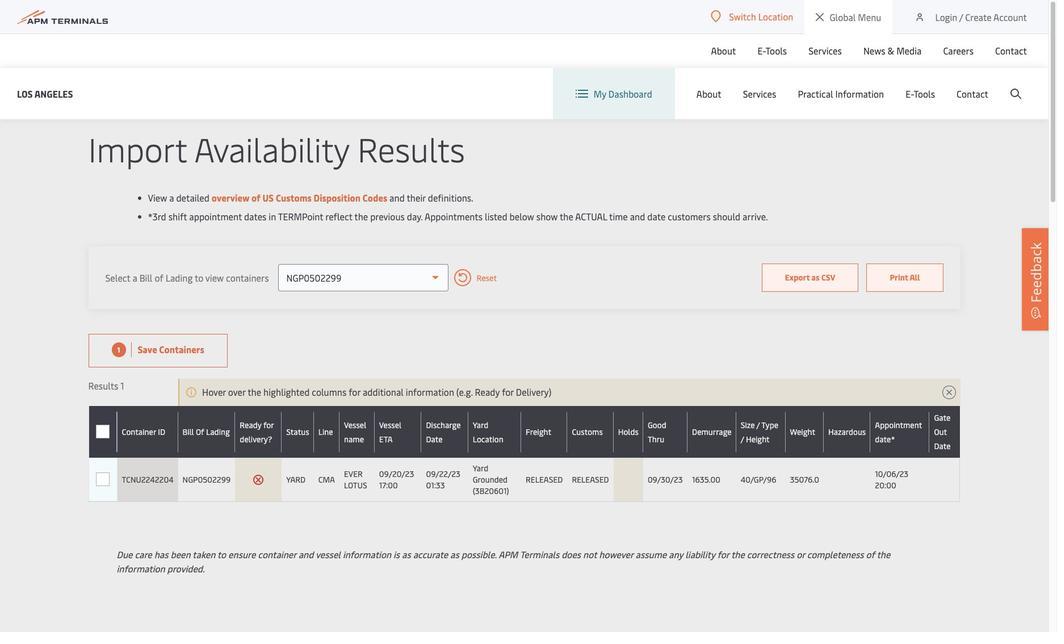 Task type: locate. For each thing, give the bounding box(es) containing it.
0 horizontal spatial lading
[[166, 271, 193, 284]]

as
[[812, 272, 820, 283], [402, 548, 411, 561], [451, 548, 460, 561]]

export as csv
[[786, 272, 836, 283]]

date down the out at the bottom of page
[[935, 441, 952, 452]]

0 horizontal spatial contact
[[957, 88, 989, 100]]

0 vertical spatial /
[[960, 11, 964, 23]]

1 horizontal spatial lading
[[206, 427, 230, 438]]

1 horizontal spatial and
[[390, 191, 405, 204]]

0 horizontal spatial of
[[155, 271, 164, 284]]

1 vertical spatial yard
[[473, 463, 489, 474]]

additional
[[363, 386, 404, 398]]

for right liability
[[718, 548, 730, 561]]

e- down media
[[906, 88, 914, 100]]

bill right select
[[140, 271, 153, 284]]

0 horizontal spatial bill
[[140, 271, 153, 284]]

news & media
[[864, 44, 922, 57]]

0 vertical spatial location
[[759, 10, 794, 23]]

/
[[960, 11, 964, 23], [757, 420, 760, 430], [741, 434, 745, 445]]

yard inside yard grounded (3b20601)
[[473, 463, 489, 474]]

appointment
[[189, 210, 242, 223]]

date
[[426, 434, 443, 445], [935, 441, 952, 452]]

information left is on the bottom
[[343, 548, 391, 561]]

0 horizontal spatial location
[[473, 434, 504, 445]]

/ down size
[[741, 434, 745, 445]]

customs left holds
[[572, 427, 603, 438]]

due
[[117, 548, 133, 561]]

ready up delivery?
[[240, 420, 262, 430]]

a right select
[[133, 271, 137, 284]]

1 vertical spatial e-tools
[[906, 88, 936, 100]]

e- inside dropdown button
[[758, 44, 766, 57]]

0 vertical spatial bill
[[140, 271, 153, 284]]

1 vertical spatial contact
[[957, 88, 989, 100]]

0 horizontal spatial e-tools
[[758, 44, 788, 57]]

1 horizontal spatial 1
[[121, 380, 124, 392]]

of right the completeness
[[867, 548, 876, 561]]

customs up termpoint
[[276, 191, 312, 204]]

0 horizontal spatial a
[[133, 271, 137, 284]]

1 vertical spatial customs
[[572, 427, 603, 438]]

location for switch
[[759, 10, 794, 23]]

to left view
[[195, 271, 204, 284]]

1 horizontal spatial tools
[[914, 88, 936, 100]]

1 horizontal spatial ready
[[475, 386, 500, 398]]

1 horizontal spatial a
[[169, 191, 174, 204]]

vessel up name on the left of page
[[344, 420, 367, 430]]

/ for size
[[757, 420, 760, 430]]

gate
[[935, 413, 951, 423]]

date*
[[876, 434, 896, 445]]

2 horizontal spatial information
[[406, 386, 455, 398]]

1 vertical spatial location
[[473, 434, 504, 445]]

delivery)
[[516, 386, 552, 398]]

0 vertical spatial information
[[406, 386, 455, 398]]

1 up container
[[121, 380, 124, 392]]

0 vertical spatial yard
[[473, 420, 489, 430]]

information down care
[[117, 563, 165, 575]]

0 horizontal spatial date
[[426, 434, 443, 445]]

my
[[594, 88, 607, 100]]

1 horizontal spatial contact button
[[996, 34, 1028, 68]]

over
[[228, 386, 246, 398]]

2 horizontal spatial /
[[960, 11, 964, 23]]

e- for e-tools popup button
[[906, 88, 914, 100]]

tools down media
[[914, 88, 936, 100]]

taken
[[193, 548, 216, 561]]

for up delivery?
[[264, 420, 274, 430]]

yard inside yard location
[[473, 420, 489, 430]]

0 horizontal spatial e-
[[758, 44, 766, 57]]

and inside due care has been taken to ensure container and vessel information is as accurate as possible. apm terminals does not however assume any liability for the correctness or completeness of the information provided.
[[299, 548, 314, 561]]

or
[[797, 548, 806, 561]]

feedback
[[1027, 242, 1046, 303]]

the right show
[[560, 210, 574, 223]]

None checkbox
[[96, 425, 110, 439], [96, 473, 110, 487], [96, 425, 110, 439], [96, 473, 110, 487]]

0 vertical spatial 1
[[117, 345, 120, 354]]

as right accurate
[[451, 548, 460, 561]]

09/22/23
[[426, 469, 461, 480]]

to inside due care has been taken to ensure container and vessel information is as accurate as possible. apm terminals does not however assume any liability for the correctness or completeness of the information provided.
[[218, 548, 226, 561]]

tools down the switch location
[[766, 44, 788, 57]]

about down the switch
[[712, 44, 737, 57]]

thru
[[648, 434, 665, 445]]

1 vertical spatial bill
[[183, 427, 194, 438]]

ngp0502299
[[183, 474, 231, 485]]

0 vertical spatial lading
[[166, 271, 193, 284]]

about down about popup button in the top right of the page
[[697, 88, 722, 100]]

0 horizontal spatial released
[[526, 474, 563, 485]]

provided.
[[167, 563, 205, 575]]

1 horizontal spatial released
[[572, 474, 610, 485]]

0 vertical spatial to
[[195, 271, 204, 284]]

create
[[966, 11, 992, 23]]

(3b20601)
[[473, 486, 509, 497]]

1 vertical spatial contact button
[[957, 68, 989, 119]]

0 horizontal spatial services
[[744, 88, 777, 100]]

possible.
[[462, 548, 497, 561]]

good
[[648, 420, 667, 430]]

yard right discharge
[[473, 420, 489, 430]]

contact down account
[[996, 44, 1028, 57]]

of
[[196, 427, 204, 438]]

e-tools down media
[[906, 88, 936, 100]]

2 horizontal spatial of
[[867, 548, 876, 561]]

2 horizontal spatial and
[[631, 210, 646, 223]]

e- for e-tools dropdown button
[[758, 44, 766, 57]]

0 horizontal spatial and
[[299, 548, 314, 561]]

01:33
[[426, 480, 445, 491]]

and left the their
[[390, 191, 405, 204]]

/ for login
[[960, 11, 964, 23]]

date down discharge
[[426, 434, 443, 445]]

0 vertical spatial contact
[[996, 44, 1028, 57]]

1 vertical spatial results
[[88, 380, 118, 392]]

tools inside dropdown button
[[766, 44, 788, 57]]

1 up results 1
[[117, 345, 120, 354]]

1 horizontal spatial information
[[343, 548, 391, 561]]

los
[[17, 87, 33, 100]]

contact button for careers
[[996, 34, 1028, 68]]

1 horizontal spatial of
[[252, 191, 261, 204]]

2 horizontal spatial as
[[812, 272, 820, 283]]

freight
[[526, 427, 552, 438]]

1 horizontal spatial contact
[[996, 44, 1028, 57]]

0 vertical spatial a
[[169, 191, 174, 204]]

ready right (e.g. at the left bottom
[[475, 386, 500, 398]]

0 vertical spatial about
[[712, 44, 737, 57]]

1 horizontal spatial location
[[759, 10, 794, 23]]

as right is on the bottom
[[402, 548, 411, 561]]

1 horizontal spatial /
[[757, 420, 760, 430]]

cma
[[319, 474, 335, 485]]

for right columns
[[349, 386, 361, 398]]

a for view
[[169, 191, 174, 204]]

None checkbox
[[96, 425, 110, 439], [96, 473, 110, 486], [96, 425, 110, 439], [96, 473, 110, 486]]

1 horizontal spatial e-
[[906, 88, 914, 100]]

2 vertical spatial information
[[117, 563, 165, 575]]

does
[[562, 548, 581, 561]]

hover
[[202, 386, 226, 398]]

not
[[584, 548, 597, 561]]

1 horizontal spatial e-tools
[[906, 88, 936, 100]]

of right select
[[155, 271, 164, 284]]

height
[[747, 434, 770, 445]]

1 yard from the top
[[473, 420, 489, 430]]

definitions.
[[428, 191, 474, 204]]

1 vertical spatial to
[[218, 548, 226, 561]]

services
[[809, 44, 843, 57], [744, 88, 777, 100]]

e-tools for e-tools dropdown button
[[758, 44, 788, 57]]

0 vertical spatial e-
[[758, 44, 766, 57]]

delivery?
[[240, 434, 272, 445]]

vessel name
[[344, 420, 367, 445]]

0 horizontal spatial vessel
[[344, 420, 367, 430]]

yard for yard location
[[473, 420, 489, 430]]

e- down the switch location
[[758, 44, 766, 57]]

lading left view
[[166, 271, 193, 284]]

information left (e.g. at the left bottom
[[406, 386, 455, 398]]

a right view
[[169, 191, 174, 204]]

0 horizontal spatial tools
[[766, 44, 788, 57]]

2 yard from the top
[[473, 463, 489, 474]]

location
[[759, 10, 794, 23], [473, 434, 504, 445]]

location right the switch
[[759, 10, 794, 23]]

about button
[[697, 68, 722, 119]]

as left csv
[[812, 272, 820, 283]]

practical information
[[799, 88, 885, 100]]

20:00
[[876, 480, 897, 491]]

view a detailed overview of us customs disposition codes and their definitions.
[[148, 191, 474, 204]]

and left date at the right of page
[[631, 210, 646, 223]]

lading right of
[[206, 427, 230, 438]]

1 vessel from the left
[[344, 420, 367, 430]]

appointments
[[425, 210, 483, 223]]

1 vertical spatial e-
[[906, 88, 914, 100]]

0 vertical spatial and
[[390, 191, 405, 204]]

good thru
[[648, 420, 667, 445]]

1 vertical spatial tools
[[914, 88, 936, 100]]

ever lotus
[[344, 469, 367, 491]]

0 horizontal spatial 1
[[117, 345, 120, 354]]

location up grounded
[[473, 434, 504, 445]]

1 vertical spatial a
[[133, 271, 137, 284]]

the
[[355, 210, 368, 223], [560, 210, 574, 223], [248, 386, 261, 398], [732, 548, 745, 561], [878, 548, 891, 561]]

1 vertical spatial about
[[697, 88, 722, 100]]

contact button down careers dropdown button
[[957, 68, 989, 119]]

1 vertical spatial information
[[343, 548, 391, 561]]

0 horizontal spatial as
[[402, 548, 411, 561]]

e-tools down the switch location
[[758, 44, 788, 57]]

0 vertical spatial e-tools
[[758, 44, 788, 57]]

e-tools for e-tools popup button
[[906, 88, 936, 100]]

contact down careers dropdown button
[[957, 88, 989, 100]]

for
[[349, 386, 361, 398], [502, 386, 514, 398], [264, 420, 274, 430], [718, 548, 730, 561]]

0 vertical spatial contact button
[[996, 34, 1028, 68]]

0 horizontal spatial customs
[[276, 191, 312, 204]]

size / type / height
[[741, 420, 779, 445]]

1 vertical spatial /
[[757, 420, 760, 430]]

contact for e-tools
[[957, 88, 989, 100]]

09/20/23
[[379, 469, 414, 480]]

yard up grounded
[[473, 463, 489, 474]]

0 vertical spatial tools
[[766, 44, 788, 57]]

0 horizontal spatial to
[[195, 271, 204, 284]]

bill left of
[[183, 427, 194, 438]]

2 vertical spatial and
[[299, 548, 314, 561]]

ready inside ready for delivery?
[[240, 420, 262, 430]]

services down e-tools dropdown button
[[744, 88, 777, 100]]

disposition
[[314, 191, 361, 204]]

login
[[936, 11, 958, 23]]

1 horizontal spatial as
[[451, 548, 460, 561]]

apm
[[499, 548, 518, 561]]

0 horizontal spatial ready
[[240, 420, 262, 430]]

container
[[122, 427, 156, 438]]

0 vertical spatial results
[[358, 126, 465, 171]]

0 vertical spatial ready
[[475, 386, 500, 398]]

1 vertical spatial and
[[631, 210, 646, 223]]

about for about popup button in the top right of the page
[[712, 44, 737, 57]]

/ right size
[[757, 420, 760, 430]]

id
[[158, 427, 165, 438]]

1 vertical spatial of
[[155, 271, 164, 284]]

e- inside popup button
[[906, 88, 914, 100]]

2 vertical spatial of
[[867, 548, 876, 561]]

1 vertical spatial ready
[[240, 420, 262, 430]]

0 horizontal spatial results
[[88, 380, 118, 392]]

1 horizontal spatial vessel
[[379, 420, 402, 430]]

vessel up eta on the left bottom
[[379, 420, 402, 430]]

to right taken
[[218, 548, 226, 561]]

lading
[[166, 271, 193, 284], [206, 427, 230, 438]]

0 vertical spatial of
[[252, 191, 261, 204]]

tools inside popup button
[[914, 88, 936, 100]]

0 horizontal spatial /
[[741, 434, 745, 445]]

services down global
[[809, 44, 843, 57]]

in
[[269, 210, 276, 223]]

date
[[648, 210, 666, 223]]

of left us
[[252, 191, 261, 204]]

1 horizontal spatial results
[[358, 126, 465, 171]]

0 vertical spatial customs
[[276, 191, 312, 204]]

tools for e-tools popup button
[[914, 88, 936, 100]]

0 vertical spatial services
[[809, 44, 843, 57]]

information
[[836, 88, 885, 100]]

contact button down account
[[996, 34, 1028, 68]]

dates
[[244, 210, 267, 223]]

1 horizontal spatial to
[[218, 548, 226, 561]]

should
[[714, 210, 741, 223]]

highlighted
[[264, 386, 310, 398]]

has
[[154, 548, 169, 561]]

print
[[891, 272, 909, 283]]

0 horizontal spatial information
[[117, 563, 165, 575]]

0 horizontal spatial contact button
[[957, 68, 989, 119]]

detailed
[[176, 191, 210, 204]]

1 vertical spatial services
[[744, 88, 777, 100]]

1 released from the left
[[526, 474, 563, 485]]

/ right login
[[960, 11, 964, 23]]

liability
[[686, 548, 716, 561]]

2 vessel from the left
[[379, 420, 402, 430]]

contact
[[996, 44, 1028, 57], [957, 88, 989, 100]]

and left the vessel
[[299, 548, 314, 561]]

as inside button
[[812, 272, 820, 283]]

the right the reflect
[[355, 210, 368, 223]]

1 horizontal spatial services
[[809, 44, 843, 57]]

1 vertical spatial lading
[[206, 427, 230, 438]]



Task type: describe. For each thing, give the bounding box(es) containing it.
for inside ready for delivery?
[[264, 420, 274, 430]]

listed
[[485, 210, 508, 223]]

yard for yard grounded (3b20601)
[[473, 463, 489, 474]]

vessel for eta
[[379, 420, 402, 430]]

name
[[344, 434, 364, 445]]

due care has been taken to ensure container and vessel information is as accurate as possible. apm terminals does not however assume any liability for the correctness or completeness of the information provided.
[[117, 548, 891, 575]]

however
[[600, 548, 634, 561]]

media
[[897, 44, 922, 57]]

not ready image
[[253, 474, 264, 486]]

termpoint
[[278, 210, 324, 223]]

menu
[[859, 11, 882, 23]]

us
[[263, 191, 274, 204]]

vessel
[[316, 548, 341, 561]]

correctness
[[748, 548, 795, 561]]

location for yard
[[473, 434, 504, 445]]

tcnu2242204
[[122, 474, 174, 485]]

2 released from the left
[[572, 474, 610, 485]]

yard grounded (3b20601)
[[473, 463, 509, 497]]

type
[[762, 420, 779, 430]]

about button
[[712, 34, 737, 68]]

1 horizontal spatial date
[[935, 441, 952, 452]]

terminals
[[520, 548, 560, 561]]

reflect
[[326, 210, 353, 223]]

been
[[171, 548, 191, 561]]

view
[[206, 271, 224, 284]]

feedback button
[[1023, 228, 1051, 330]]

any
[[669, 548, 684, 561]]

news & media button
[[864, 34, 922, 68]]

show
[[537, 210, 558, 223]]

care
[[135, 548, 152, 561]]

2 vertical spatial /
[[741, 434, 745, 445]]

09/20/23 17:00
[[379, 469, 414, 491]]

17:00
[[379, 480, 398, 491]]

below
[[510, 210, 535, 223]]

careers button
[[944, 34, 974, 68]]

practical
[[799, 88, 834, 100]]

a for select
[[133, 271, 137, 284]]

e-tools button
[[906, 68, 936, 119]]

40/gp/96
[[741, 474, 777, 485]]

to for lading
[[195, 271, 204, 284]]

their
[[407, 191, 426, 204]]

&
[[888, 44, 895, 57]]

availability
[[195, 126, 349, 171]]

services for e-tools
[[809, 44, 843, 57]]

for inside due care has been taken to ensure container and vessel information is as accurate as possible. apm terminals does not however assume any liability for the correctness or completeness of the information provided.
[[718, 548, 730, 561]]

reset button
[[449, 269, 497, 286]]

overview of us customs disposition codes link
[[212, 191, 388, 204]]

discharge date
[[426, 420, 461, 445]]

(e.g.
[[457, 386, 473, 398]]

customers
[[668, 210, 711, 223]]

vessel for name
[[344, 420, 367, 430]]

hover over the highlighted columns for additional information (e.g. ready for delivery)
[[202, 386, 552, 398]]

export
[[786, 272, 811, 283]]

date inside discharge date
[[426, 434, 443, 445]]

discharge
[[426, 420, 461, 430]]

switch
[[730, 10, 757, 23]]

my dashboard
[[594, 88, 653, 100]]

grounded
[[473, 474, 508, 485]]

actual
[[576, 210, 608, 223]]

1 button
[[88, 334, 228, 368]]

account
[[994, 11, 1028, 23]]

the left correctness
[[732, 548, 745, 561]]

contact for careers
[[996, 44, 1028, 57]]

dashboard
[[609, 88, 653, 100]]

1 inside button
[[117, 345, 120, 354]]

status
[[286, 427, 309, 438]]

services for about
[[744, 88, 777, 100]]

containers
[[226, 271, 269, 284]]

is
[[394, 548, 400, 561]]

1 horizontal spatial bill
[[183, 427, 194, 438]]

e-tools button
[[758, 34, 788, 68]]

print all
[[891, 272, 921, 283]]

*3rd
[[148, 210, 166, 223]]

global
[[830, 11, 857, 23]]

*3rd shift appointment dates in termpoint reflect the previous day. appointments listed below show the actual time and date customers should arrive.
[[148, 210, 769, 223]]

practical information button
[[799, 68, 885, 119]]

all
[[911, 272, 921, 283]]

the right over
[[248, 386, 261, 398]]

careers
[[944, 44, 974, 57]]

print all button
[[867, 264, 944, 292]]

holds
[[619, 427, 639, 438]]

time
[[610, 210, 628, 223]]

to for taken
[[218, 548, 226, 561]]

line
[[319, 427, 333, 438]]

contact button for e-tools
[[957, 68, 989, 119]]

my dashboard button
[[576, 68, 653, 119]]

of inside due care has been taken to ensure container and vessel information is as accurate as possible. apm terminals does not however assume any liability for the correctness or completeness of the information provided.
[[867, 548, 876, 561]]

the right the completeness
[[878, 548, 891, 561]]

1 vertical spatial 1
[[121, 380, 124, 392]]

ensure
[[228, 548, 256, 561]]

09/22/23 01:33
[[426, 469, 461, 491]]

services button
[[809, 34, 843, 68]]

day.
[[407, 210, 423, 223]]

tools for e-tools dropdown button
[[766, 44, 788, 57]]

codes
[[363, 191, 388, 204]]

container id
[[122, 427, 165, 438]]

select
[[105, 271, 130, 284]]

1 horizontal spatial customs
[[572, 427, 603, 438]]

for left delivery)
[[502, 386, 514, 398]]

view
[[148, 191, 167, 204]]

demurrage
[[693, 427, 732, 438]]

global menu
[[830, 11, 882, 23]]

results 1
[[88, 380, 124, 392]]

overview
[[212, 191, 250, 204]]

container
[[258, 548, 296, 561]]

about for about dropdown button on the right top
[[697, 88, 722, 100]]



Task type: vqa. For each thing, say whether or not it's contained in the screenshot.
Shape link
no



